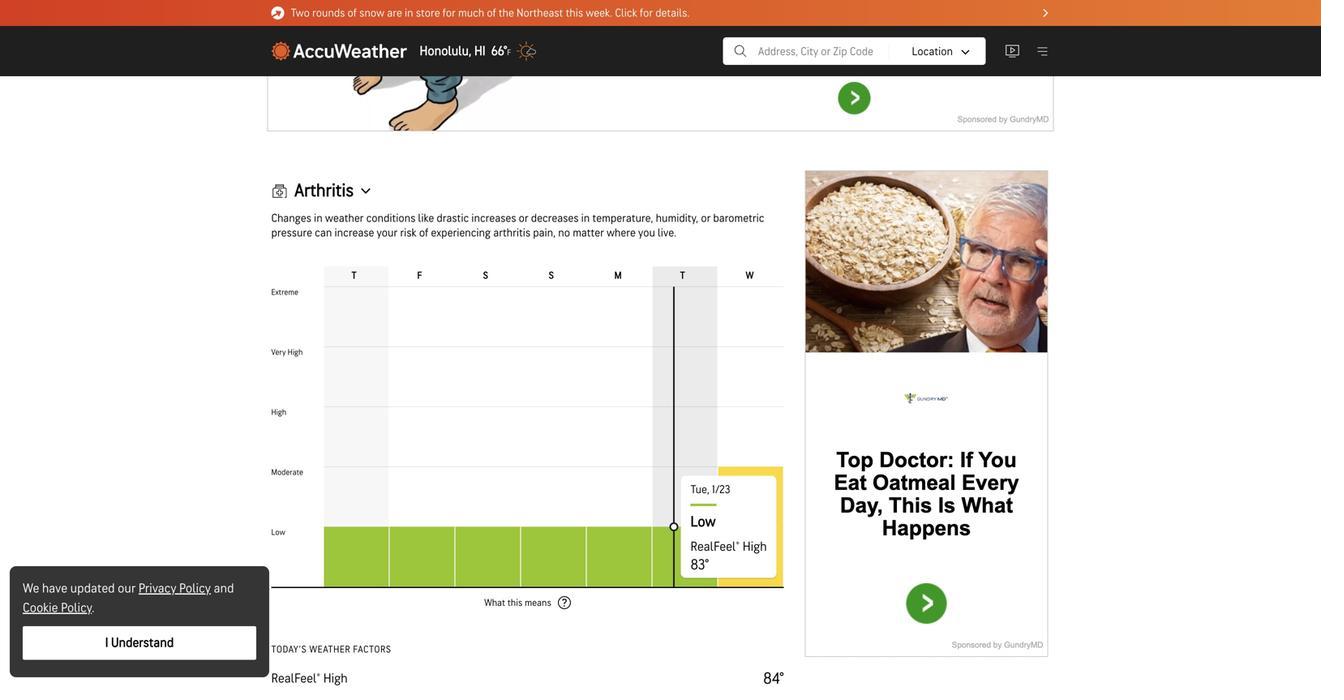 Task type: describe. For each thing, give the bounding box(es) containing it.
we
[[23, 581, 39, 597]]

what
[[485, 597, 506, 609]]

today's
[[271, 644, 307, 656]]

chevron down image
[[962, 50, 970, 55]]

1 horizontal spatial in
[[405, 6, 414, 20]]

.
[[92, 600, 95, 616]]

weather
[[325, 212, 364, 225]]

0 horizontal spatial in
[[314, 212, 323, 225]]

the
[[499, 6, 514, 20]]

search image
[[733, 41, 749, 61]]

honolulu,
[[420, 43, 472, 59]]

of inside changes in weather conditions like drastic increases or decreases in temperature, humidity, or barometric pressure can increase your risk of experiencing arthritis pain, no matter where you live.
[[419, 226, 429, 240]]

cookie
[[23, 600, 58, 616]]

means
[[525, 597, 552, 609]]

our
[[118, 581, 136, 597]]

2 horizontal spatial in
[[582, 212, 590, 225]]

updated
[[70, 581, 115, 597]]

rounds
[[312, 6, 345, 20]]

hamburger image
[[1036, 44, 1050, 58]]

what this means
[[485, 597, 552, 609]]

0 horizontal spatial of
[[348, 6, 357, 20]]

drastic
[[437, 212, 469, 225]]

today's weather factors
[[271, 644, 391, 656]]

realfeel® high
[[271, 671, 348, 687]]

pain,
[[533, 226, 556, 240]]

Address, City or Zip Code text field
[[759, 45, 953, 58]]

northeast
[[517, 6, 564, 20]]

week.
[[586, 6, 613, 20]]

cookie policy link
[[23, 600, 92, 616]]

realfeel®
[[271, 671, 321, 687]]

live.
[[658, 226, 677, 240]]

hi
[[475, 43, 486, 59]]

temperature,
[[593, 212, 654, 225]]

have
[[42, 581, 67, 597]]

1 for from the left
[[443, 6, 456, 20]]

privacy policy link
[[139, 581, 211, 597]]

two rounds of snow are in store for much of the northeast this week. click for details. link
[[271, 0, 1050, 26]]

1 horizontal spatial policy
[[179, 581, 211, 597]]

increases
[[472, 212, 517, 225]]

changes
[[271, 212, 312, 225]]

where
[[607, 226, 636, 240]]

understand
[[111, 635, 174, 651]]

location
[[913, 45, 953, 58]]

0 vertical spatial this
[[566, 6, 584, 20]]



Task type: vqa. For each thing, say whether or not it's contained in the screenshot.
in within "LINK"
yes



Task type: locate. For each thing, give the bounding box(es) containing it.
or up arthritis
[[519, 212, 529, 225]]

1 horizontal spatial or
[[701, 212, 711, 225]]

high
[[324, 671, 348, 687]]

much
[[458, 6, 485, 20]]

0 horizontal spatial for
[[443, 6, 456, 20]]

privacy
[[139, 581, 176, 597]]

matter
[[573, 226, 604, 240]]

decreases
[[531, 212, 579, 225]]

0 vertical spatial policy
[[179, 581, 211, 597]]

conditions
[[366, 212, 416, 225]]

for right click
[[640, 6, 653, 20]]

f
[[507, 48, 511, 57]]

of down like
[[419, 226, 429, 240]]

barometric
[[714, 212, 765, 225]]

arthritis
[[494, 226, 531, 240]]

i
[[105, 635, 108, 651]]

humidity,
[[656, 212, 699, 225]]

factors
[[353, 644, 391, 656]]

policy
[[179, 581, 211, 597], [61, 600, 92, 616]]

0 horizontal spatial or
[[519, 212, 529, 225]]

changes in weather conditions like drastic increases or decreases in temperature, humidity, or barometric pressure can increase your risk of experiencing arthritis pain, no matter where you live.
[[271, 212, 765, 240]]

i understand
[[105, 635, 174, 651]]

policy down updated on the bottom of the page
[[61, 600, 92, 616]]

are
[[387, 6, 402, 20]]

your
[[377, 226, 398, 240]]

of
[[348, 6, 357, 20], [487, 6, 496, 20], [419, 226, 429, 240]]

in up matter
[[582, 212, 590, 225]]

for right store
[[443, 6, 456, 20]]

increase
[[335, 226, 374, 240]]

honolulu, hi 66° f
[[420, 43, 511, 59]]

1 vertical spatial this
[[508, 597, 523, 609]]

can
[[315, 226, 332, 240]]

details.
[[656, 6, 690, 20]]

two
[[291, 6, 310, 20]]

no
[[559, 226, 571, 240]]

arthritis
[[295, 180, 354, 202]]

this left week. on the left of the page
[[566, 6, 584, 20]]

snow
[[360, 6, 385, 20]]

breaking news image
[[271, 6, 284, 19]]

click
[[615, 6, 638, 20]]

risk
[[400, 226, 417, 240]]

66°
[[491, 43, 507, 59]]

1 horizontal spatial of
[[419, 226, 429, 240]]

0 horizontal spatial policy
[[61, 600, 92, 616]]

and
[[214, 581, 234, 597]]

2 for from the left
[[640, 6, 653, 20]]

this right what
[[508, 597, 523, 609]]

of left snow
[[348, 6, 357, 20]]

1 vertical spatial policy
[[61, 600, 92, 616]]

you
[[639, 226, 656, 240]]

of left the the
[[487, 6, 496, 20]]

1 horizontal spatial for
[[640, 6, 653, 20]]

pressure
[[271, 226, 312, 240]]

two rounds of snow are in store for much of the northeast this week. click for details.
[[291, 6, 690, 20]]

2 or from the left
[[701, 212, 711, 225]]

advertisement element
[[805, 170, 1049, 657]]

policy left and
[[179, 581, 211, 597]]

in
[[405, 6, 414, 20], [314, 212, 323, 225], [582, 212, 590, 225]]

experiencing
[[431, 226, 491, 240]]

like
[[418, 212, 434, 225]]

this
[[566, 6, 584, 20], [508, 597, 523, 609]]

in right are at the left top
[[405, 6, 414, 20]]

weather
[[309, 644, 351, 656]]

or
[[519, 212, 529, 225], [701, 212, 711, 225]]

store
[[416, 6, 440, 20]]

2 horizontal spatial of
[[487, 6, 496, 20]]

0 horizontal spatial this
[[508, 597, 523, 609]]

or right humidity,
[[701, 212, 711, 225]]

we have updated our privacy policy and cookie policy .
[[23, 581, 234, 616]]

chevron right image
[[1044, 9, 1049, 17]]

in up can
[[314, 212, 323, 225]]

1 horizontal spatial this
[[566, 6, 584, 20]]

1 or from the left
[[519, 212, 529, 225]]

for
[[443, 6, 456, 20], [640, 6, 653, 20]]



